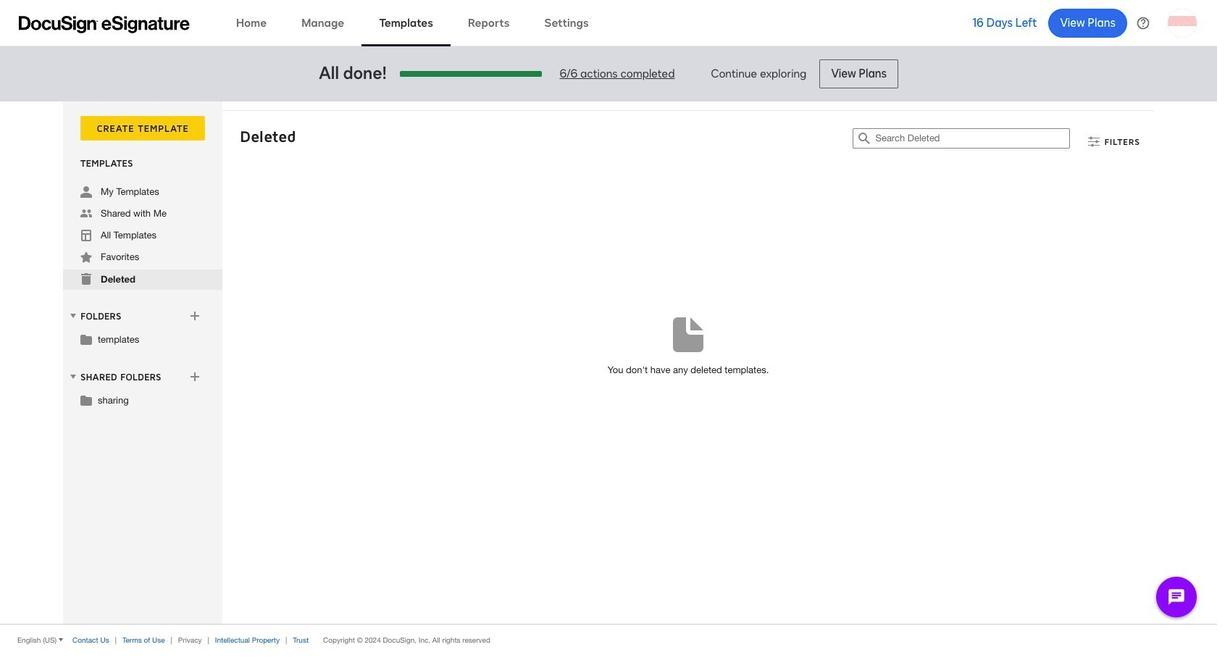 Task type: describe. For each thing, give the bounding box(es) containing it.
user image
[[80, 186, 92, 198]]

star filled image
[[80, 252, 92, 263]]

folder image for view folders icon
[[80, 333, 92, 345]]

view shared folders image
[[67, 371, 79, 383]]

folder image for view shared folders "icon"
[[80, 394, 92, 406]]

trash image
[[80, 273, 92, 285]]

secondary navigation region
[[63, 101, 1158, 624]]



Task type: vqa. For each thing, say whether or not it's contained in the screenshot.
'templates' image
yes



Task type: locate. For each thing, give the bounding box(es) containing it.
docusign esignature image
[[19, 16, 190, 33]]

Search Deleted text field
[[876, 129, 1070, 148]]

templates image
[[80, 230, 92, 241]]

view folders image
[[67, 310, 79, 322]]

0 vertical spatial folder image
[[80, 333, 92, 345]]

shared image
[[80, 208, 92, 220]]

your uploaded profile image image
[[1169, 8, 1198, 37]]

folder image
[[80, 333, 92, 345], [80, 394, 92, 406]]

1 vertical spatial folder image
[[80, 394, 92, 406]]

2 folder image from the top
[[80, 394, 92, 406]]

1 folder image from the top
[[80, 333, 92, 345]]

more info region
[[0, 624, 1218, 655]]



